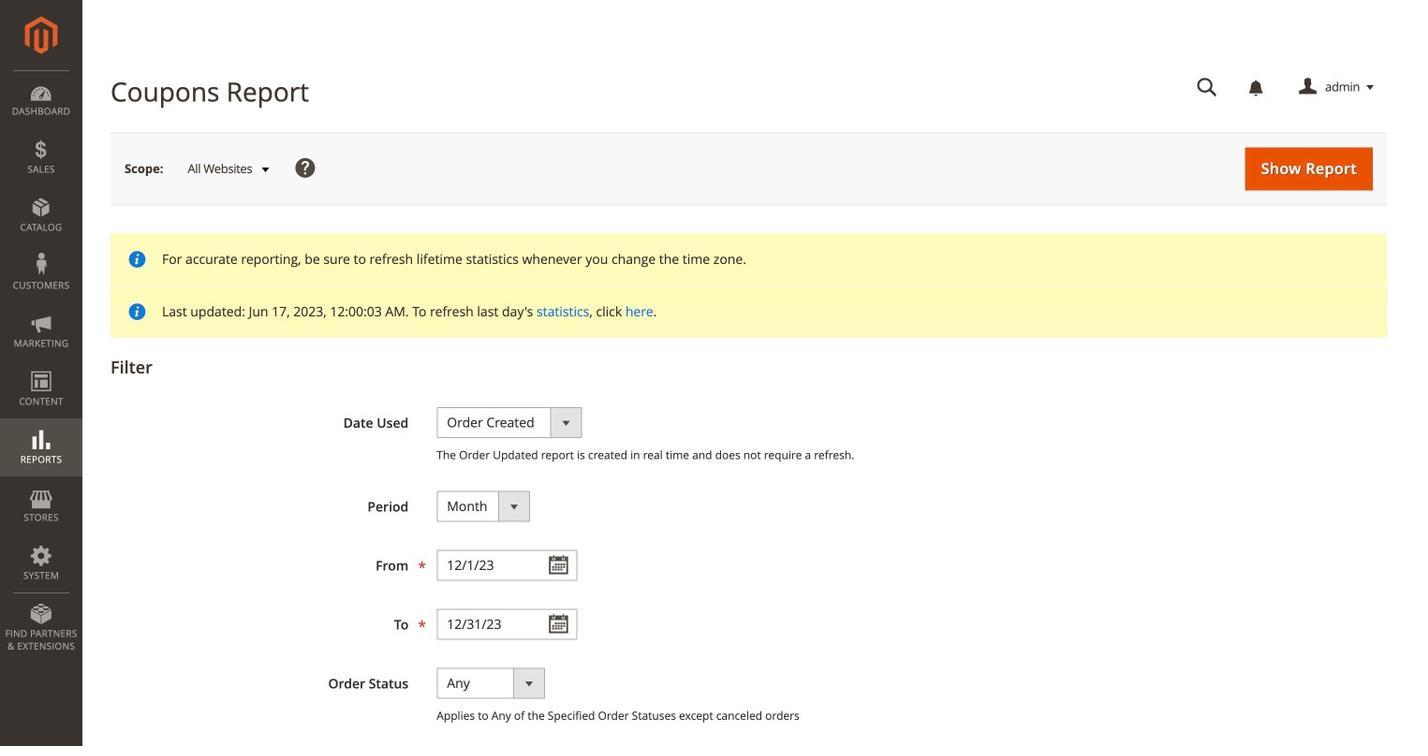 Task type: describe. For each thing, give the bounding box(es) containing it.
magento admin panel image
[[25, 16, 58, 54]]



Task type: locate. For each thing, give the bounding box(es) containing it.
menu bar
[[0, 70, 82, 663]]

None text field
[[1184, 71, 1231, 104], [437, 550, 577, 581], [437, 609, 577, 640], [1184, 71, 1231, 104], [437, 550, 577, 581], [437, 609, 577, 640]]



Task type: vqa. For each thing, say whether or not it's contained in the screenshot.
Menu Bar
yes



